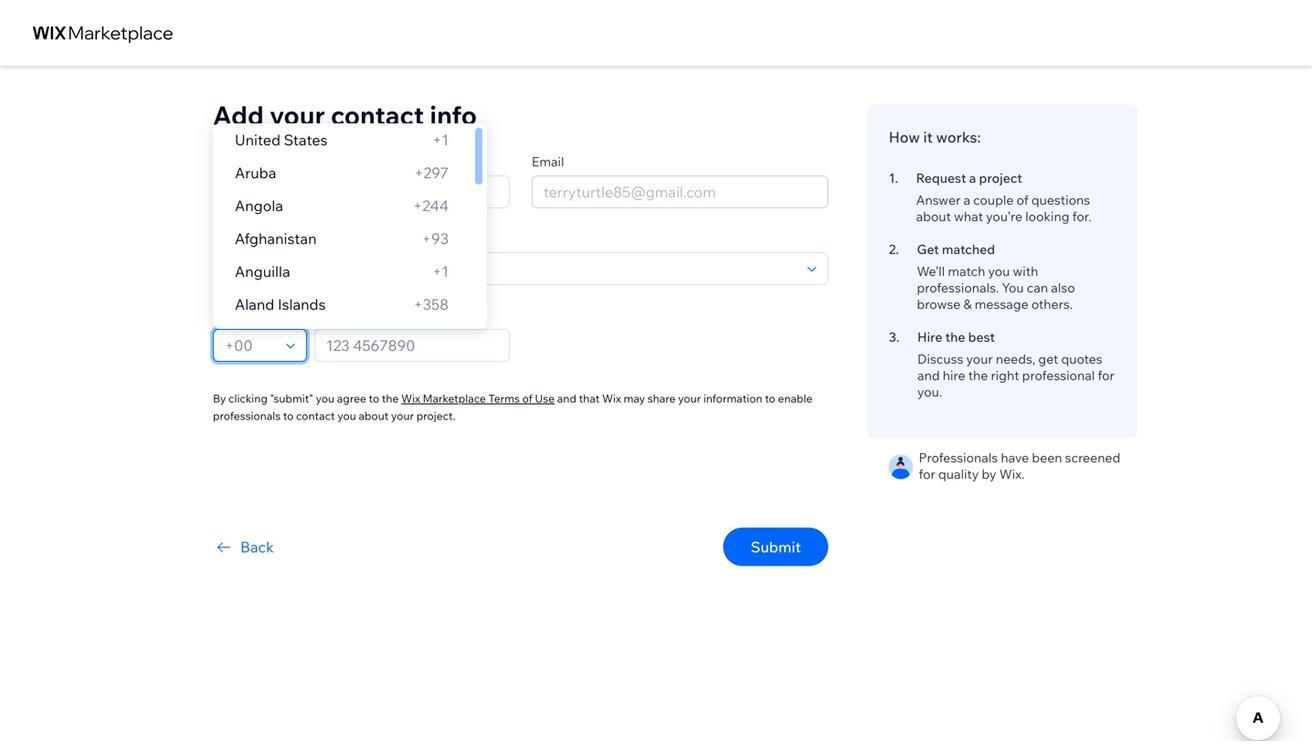 Task type: locate. For each thing, give the bounding box(es) containing it.
quotes
[[1062, 351, 1103, 367]]

you up you
[[989, 263, 1011, 279]]

. for 2
[[896, 241, 900, 257]]

the right hire
[[946, 329, 966, 345]]

add your contact info
[[213, 99, 477, 131]]

to right agree
[[369, 392, 380, 405]]

1 horizontal spatial for
[[1098, 367, 1115, 383]]

enable
[[778, 392, 813, 405]]

phone number (optional) field down +358
[[321, 330, 504, 361]]

full
[[213, 154, 234, 170]]

of left use
[[523, 392, 533, 405]]

your inside hire the best discuss your needs, get quotes and hire the right professional for you.
[[967, 351, 993, 367]]

discuss
[[918, 351, 964, 367]]

looking
[[1026, 208, 1070, 224]]

wix inside and that wix may share your information to enable professionals to contact you about your project.
[[602, 392, 621, 405]]

preferred
[[213, 230, 269, 246]]

about down answer
[[917, 208, 952, 224]]

0 horizontal spatial the
[[382, 392, 399, 405]]

1 vertical spatial +1
[[433, 262, 449, 281]]

what
[[954, 208, 984, 224]]

0 horizontal spatial and
[[557, 392, 577, 405]]

0 horizontal spatial for
[[919, 466, 936, 482]]

islands
[[278, 295, 326, 314]]

contact right states
[[331, 99, 424, 131]]

. for 1
[[895, 170, 899, 186]]

1 vertical spatial a
[[964, 192, 971, 208]]

you left agree
[[316, 392, 335, 405]]

1 vertical spatial for
[[919, 466, 936, 482]]

wix right that
[[602, 392, 621, 405]]

1 vertical spatial of
[[523, 392, 533, 405]]

marketplace
[[423, 392, 486, 405]]

2 wix from the left
[[602, 392, 621, 405]]

2
[[889, 241, 896, 257]]

albania
[[235, 328, 286, 346]]

with
[[1013, 263, 1039, 279]]

+1
[[433, 131, 449, 149], [433, 262, 449, 281]]

1 vertical spatial the
[[969, 367, 989, 383]]

"submit"
[[270, 392, 313, 405]]

have
[[1001, 450, 1030, 466]]

0 horizontal spatial of
[[523, 392, 533, 405]]

about down 'by clicking "submit" you agree to the wix marketplace terms of use'
[[359, 409, 389, 423]]

a up what at top
[[964, 192, 971, 208]]

you down agree
[[338, 409, 356, 423]]

. for 3
[[897, 329, 900, 345]]

best
[[969, 329, 996, 345]]

0 horizontal spatial you
[[316, 392, 335, 405]]

0 vertical spatial of
[[1017, 192, 1029, 208]]

united
[[235, 131, 281, 149]]

about inside and that wix may share your information to enable professionals to contact you about your project.
[[359, 409, 389, 423]]

for
[[1098, 367, 1115, 383], [919, 466, 936, 482]]

professional
[[1023, 367, 1095, 383]]

a left project
[[970, 170, 977, 186]]

1 horizontal spatial about
[[917, 208, 952, 224]]

and up you. on the right
[[918, 367, 940, 383]]

0 vertical spatial about
[[917, 208, 952, 224]]

for down quotes
[[1098, 367, 1115, 383]]

quality
[[939, 466, 979, 482]]

+1 up +297 at the top left of the page
[[433, 131, 449, 149]]

of
[[1017, 192, 1029, 208], [523, 392, 533, 405]]

of inside request a project answer a couple of questions about what you're looking for.
[[1017, 192, 1029, 208]]

phone
[[213, 307, 251, 323]]

. left "get"
[[896, 241, 900, 257]]

+244
[[413, 197, 449, 215]]

1 vertical spatial and
[[557, 392, 577, 405]]

1 horizontal spatial and
[[918, 367, 940, 383]]

how
[[889, 128, 921, 146]]

0 vertical spatial and
[[918, 367, 940, 383]]

2 +1 from the top
[[433, 262, 449, 281]]

wix
[[401, 392, 420, 405], [602, 392, 621, 405]]

needs,
[[996, 351, 1036, 367]]

may
[[624, 392, 645, 405]]

of up 'you're'
[[1017, 192, 1029, 208]]

contact down the "submit"
[[296, 409, 335, 423]]

aland islands
[[235, 295, 326, 314]]

to
[[369, 392, 380, 405], [765, 392, 776, 405], [283, 409, 294, 423]]

0 horizontal spatial phone number (optional) field
[[219, 330, 281, 361]]

message
[[975, 296, 1029, 312]]

for.
[[1073, 208, 1092, 224]]

2 vertical spatial .
[[897, 329, 900, 345]]

the right hire at the right
[[969, 367, 989, 383]]

united states
[[235, 131, 328, 149]]

you inside get matched we'll match you with professionals. you can also browse & message others.
[[989, 263, 1011, 279]]

and right use
[[557, 392, 577, 405]]

0 vertical spatial you
[[989, 263, 1011, 279]]

your down best
[[967, 351, 993, 367]]

1 vertical spatial you
[[316, 392, 335, 405]]

(optional)
[[304, 307, 361, 323]]

aruba
[[235, 164, 276, 182]]

your down 'by clicking "submit" you agree to the wix marketplace terms of use'
[[391, 409, 414, 423]]

you're
[[987, 208, 1023, 224]]

Full Name field
[[219, 176, 504, 208]]

back button
[[213, 536, 274, 558]]

professionals
[[919, 450, 998, 466]]

list box containing united states
[[213, 123, 487, 354]]

1 horizontal spatial of
[[1017, 192, 1029, 208]]

you
[[1002, 280, 1024, 296]]

use
[[535, 392, 555, 405]]

about inside request a project answer a couple of questions about what you're looking for.
[[917, 208, 952, 224]]

2 horizontal spatial you
[[989, 263, 1011, 279]]

2 vertical spatial you
[[338, 409, 356, 423]]

1 horizontal spatial wix
[[602, 392, 621, 405]]

0 vertical spatial a
[[970, 170, 977, 186]]

.
[[895, 170, 899, 186], [896, 241, 900, 257], [897, 329, 900, 345]]

get matched we'll match you with professionals. you can also browse & message others.
[[917, 241, 1076, 312]]

+1 for united states
[[433, 131, 449, 149]]

request a project answer a couple of questions about what you're looking for.
[[917, 170, 1092, 224]]

. down "how"
[[895, 170, 899, 186]]

works:
[[937, 128, 981, 146]]

1 vertical spatial about
[[359, 409, 389, 423]]

+1 down +93 on the left of the page
[[433, 262, 449, 281]]

1 horizontal spatial you
[[338, 409, 356, 423]]

0 vertical spatial .
[[895, 170, 899, 186]]

wix marketplace terms of use link
[[401, 390, 555, 407]]

the right agree
[[382, 392, 399, 405]]

1 wix from the left
[[401, 392, 420, 405]]

to down the "submit"
[[283, 409, 294, 423]]

contact
[[331, 99, 424, 131], [296, 409, 335, 423]]

1 horizontal spatial phone number (optional) field
[[321, 330, 504, 361]]

browse
[[917, 296, 961, 312]]

we'll
[[917, 263, 945, 279]]

0 horizontal spatial about
[[359, 409, 389, 423]]

project.
[[417, 409, 456, 423]]

phone number (optional) field down phone
[[219, 330, 281, 361]]

you inside and that wix may share your information to enable professionals to contact you about your project.
[[338, 409, 356, 423]]

0 vertical spatial +1
[[433, 131, 449, 149]]

for left quality
[[919, 466, 936, 482]]

0 vertical spatial for
[[1098, 367, 1115, 383]]

you.
[[918, 384, 943, 400]]

. left hire
[[897, 329, 900, 345]]

about
[[917, 208, 952, 224], [359, 409, 389, 423]]

by
[[213, 392, 226, 405]]

and that wix may share your information to enable professionals to contact you about your project.
[[213, 392, 813, 423]]

project
[[980, 170, 1023, 186]]

&
[[964, 296, 972, 312]]

terms
[[489, 392, 520, 405]]

wix up project.
[[401, 392, 420, 405]]

match
[[948, 263, 986, 279]]

to left "enable"
[[765, 392, 776, 405]]

and
[[918, 367, 940, 383], [557, 392, 577, 405]]

full name
[[213, 154, 273, 170]]

0 horizontal spatial wix
[[401, 392, 420, 405]]

1 vertical spatial contact
[[296, 409, 335, 423]]

Phone number (optional) field
[[219, 330, 281, 361], [321, 330, 504, 361]]

1 vertical spatial .
[[896, 241, 900, 257]]

info
[[430, 99, 477, 131]]

list box
[[213, 123, 487, 354]]

hire the best discuss your needs, get quotes and hire the right professional for you.
[[918, 329, 1115, 400]]

1 +1 from the top
[[433, 131, 449, 149]]

share
[[648, 392, 676, 405]]

hire
[[918, 329, 943, 345]]

submit button
[[724, 528, 829, 566]]

0 vertical spatial the
[[946, 329, 966, 345]]

afghanistan
[[235, 229, 317, 248]]



Task type: describe. For each thing, give the bounding box(es) containing it.
get
[[917, 241, 940, 257]]

3
[[889, 329, 897, 345]]

and inside and that wix may share your information to enable professionals to contact you about your project.
[[557, 392, 577, 405]]

it
[[924, 128, 933, 146]]

language
[[368, 230, 423, 246]]

add
[[213, 99, 264, 131]]

1 phone number (optional) field from the left
[[219, 330, 281, 361]]

1
[[889, 170, 895, 186]]

angola
[[235, 197, 283, 215]]

*
[[429, 227, 435, 248]]

information
[[704, 392, 763, 405]]

also
[[1052, 280, 1076, 296]]

right
[[991, 367, 1020, 383]]

2 phone number (optional) field from the left
[[321, 330, 504, 361]]

contact inside and that wix may share your information to enable professionals to contact you about your project.
[[296, 409, 335, 423]]

+93
[[422, 229, 449, 248]]

for inside the professionals have been screened for quality by wix.
[[919, 466, 936, 482]]

0 vertical spatial contact
[[331, 99, 424, 131]]

anguilla
[[235, 262, 290, 281]]

2 vertical spatial the
[[382, 392, 399, 405]]

your right share
[[678, 392, 701, 405]]

+1 for anguilla
[[433, 262, 449, 281]]

been
[[1032, 450, 1063, 466]]

couple
[[974, 192, 1014, 208]]

communication
[[272, 230, 365, 246]]

can
[[1027, 280, 1049, 296]]

1 horizontal spatial to
[[369, 392, 380, 405]]

professionals.
[[917, 280, 1000, 296]]

2 horizontal spatial to
[[765, 392, 776, 405]]

how it works:
[[889, 128, 981, 146]]

+297
[[414, 164, 449, 182]]

wix.
[[1000, 466, 1025, 482]]

1 .
[[889, 170, 899, 186]]

for inside hire the best discuss your needs, get quotes and hire the right professional for you.
[[1098, 367, 1115, 383]]

name
[[237, 154, 273, 170]]

number
[[254, 307, 301, 323]]

states
[[284, 131, 328, 149]]

hire
[[943, 367, 966, 383]]

submit
[[751, 538, 801, 556]]

+358
[[414, 295, 449, 314]]

professionals
[[213, 409, 281, 423]]

request
[[917, 170, 967, 186]]

2 .
[[889, 241, 900, 257]]

matched
[[942, 241, 996, 257]]

3 .
[[889, 329, 900, 345]]

Preferred communication language field
[[219, 253, 802, 284]]

1 horizontal spatial the
[[946, 329, 966, 345]]

clicking
[[229, 392, 268, 405]]

answer
[[917, 192, 961, 208]]

that
[[579, 392, 600, 405]]

and inside hire the best discuss your needs, get quotes and hire the right professional for you.
[[918, 367, 940, 383]]

aland
[[235, 295, 275, 314]]

preferred communication language *
[[213, 227, 435, 248]]

email
[[532, 154, 564, 170]]

professionals have been screened for quality by wix.
[[919, 450, 1121, 482]]

screened
[[1066, 450, 1121, 466]]

questions
[[1032, 192, 1091, 208]]

back
[[240, 538, 274, 556]]

others.
[[1032, 296, 1073, 312]]

0 horizontal spatial to
[[283, 409, 294, 423]]

get
[[1039, 351, 1059, 367]]

your right add
[[270, 99, 325, 131]]

by clicking "submit" you agree to the wix marketplace terms of use
[[213, 392, 555, 405]]

phone number (optional)
[[213, 307, 361, 323]]

+355
[[414, 328, 449, 346]]

Email field
[[538, 176, 822, 208]]

by
[[982, 466, 997, 482]]

agree
[[337, 392, 367, 405]]

2 horizontal spatial the
[[969, 367, 989, 383]]



Task type: vqa. For each thing, say whether or not it's contained in the screenshot.
the Back
yes



